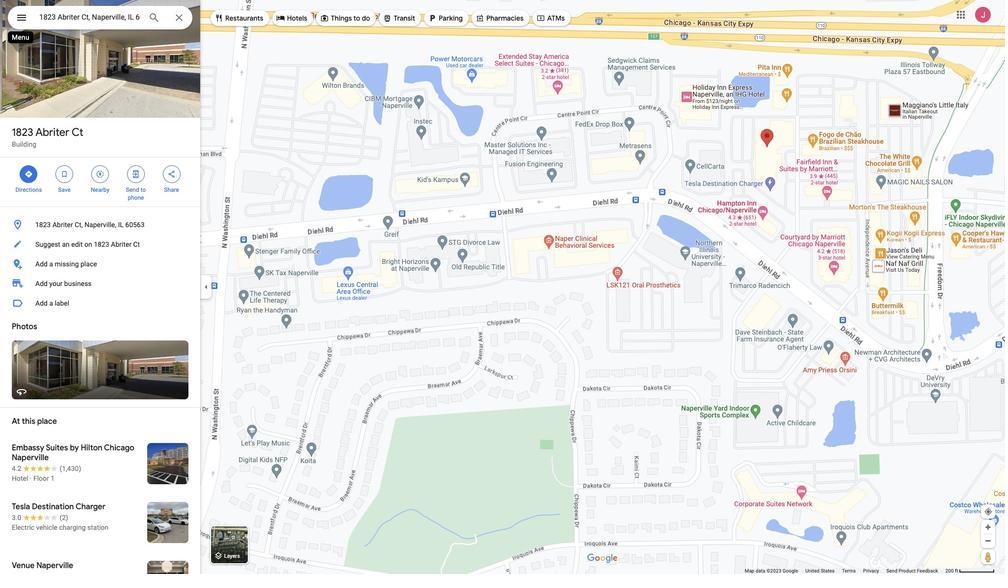 Task type: vqa. For each thing, say whether or not it's contained in the screenshot.
Things
yes



Task type: locate. For each thing, give the bounding box(es) containing it.
suggest
[[35, 241, 60, 248]]

suggest an edit on 1823 abriter ct
[[35, 241, 140, 248]]

add
[[35, 260, 48, 268], [35, 280, 48, 288], [35, 299, 48, 307]]

1823 inside 1823 abriter ct building
[[12, 126, 33, 139]]

send left product
[[887, 569, 898, 574]]

1 vertical spatial abriter
[[52, 221, 73, 229]]

0 vertical spatial a
[[49, 260, 53, 268]]

venue naperville
[[12, 561, 73, 571]]

1 vertical spatial place
[[37, 417, 57, 427]]

naperville
[[12, 453, 49, 463], [36, 561, 73, 571]]

1 vertical spatial to
[[141, 187, 146, 193]]

nearby
[[91, 187, 109, 193]]

0 vertical spatial ct
[[72, 126, 83, 139]]

1 vertical spatial add
[[35, 280, 48, 288]]

1823 for ct
[[12, 126, 33, 139]]

0 vertical spatial 1823
[[12, 126, 33, 139]]

add for add your business
[[35, 280, 48, 288]]


[[383, 13, 392, 24]]

abriter
[[35, 126, 69, 139], [52, 221, 73, 229], [111, 241, 132, 248]]

1 horizontal spatial to
[[354, 14, 360, 23]]

abriter left "ct,"
[[52, 221, 73, 229]]

send product feedback button
[[887, 568, 938, 574]]

show street view coverage image
[[981, 550, 996, 565]]

1 vertical spatial a
[[49, 299, 53, 307]]

place inside button
[[81, 260, 97, 268]]

1823 abriter ct, naperville, il 60563 button
[[0, 215, 200, 235]]

google account: james peterson  
(james.peterson1902@gmail.com) image
[[976, 7, 991, 22]]


[[320, 13, 329, 24]]

a left missing
[[49, 260, 53, 268]]

0 vertical spatial send
[[126, 187, 139, 193]]

3 add from the top
[[35, 299, 48, 307]]

 atms
[[537, 13, 565, 24]]

abriter for ct,
[[52, 221, 73, 229]]

share
[[164, 187, 179, 193]]

a left the label
[[49, 299, 53, 307]]

2 a from the top
[[49, 299, 53, 307]]

send
[[126, 187, 139, 193], [887, 569, 898, 574]]

collapse side panel image
[[201, 282, 212, 293]]

 search field
[[8, 6, 192, 31]]

1 horizontal spatial place
[[81, 260, 97, 268]]

things
[[331, 14, 352, 23]]

zoom in image
[[985, 524, 992, 531]]

0 vertical spatial place
[[81, 260, 97, 268]]

tesla
[[12, 502, 30, 512]]

a
[[49, 260, 53, 268], [49, 299, 53, 307]]

None field
[[39, 11, 140, 23]]

send up 'phone'
[[126, 187, 139, 193]]

place right this on the left
[[37, 417, 57, 427]]

(1,430)
[[60, 465, 81, 473]]

1 horizontal spatial 1823
[[35, 221, 51, 229]]

actions for 1823 abriter ct region
[[0, 158, 200, 207]]

abriter down il
[[111, 241, 132, 248]]


[[276, 13, 285, 24]]

add down suggest
[[35, 260, 48, 268]]

2 add from the top
[[35, 280, 48, 288]]

united
[[806, 569, 820, 574]]

vehicle
[[36, 524, 57, 532]]

label
[[55, 299, 69, 307]]

1823 Abriter Ct, Naperville, IL 60563 field
[[8, 6, 192, 29]]

ct,
[[75, 221, 83, 229]]

0 horizontal spatial ct
[[72, 126, 83, 139]]

embassy suites by hilton chicago naperville
[[12, 443, 134, 463]]

0 vertical spatial to
[[354, 14, 360, 23]]

building
[[12, 140, 36, 148]]

1
[[51, 475, 55, 483]]

states
[[821, 569, 835, 574]]

chicago
[[104, 443, 134, 453]]

 button
[[8, 6, 35, 31]]

3.0
[[12, 514, 21, 522]]

2 horizontal spatial 1823
[[94, 241, 109, 248]]

send to phone
[[126, 187, 146, 201]]

layers
[[224, 553, 240, 560]]

add a label button
[[0, 294, 200, 313]]

naperville right venue
[[36, 561, 73, 571]]

1 horizontal spatial send
[[887, 569, 898, 574]]

1 horizontal spatial ct
[[133, 241, 140, 248]]

atms
[[547, 14, 565, 23]]

·
[[30, 475, 32, 483]]

hotel
[[12, 475, 28, 483]]


[[60, 169, 69, 180]]

 transit
[[383, 13, 415, 24]]

ct
[[72, 126, 83, 139], [133, 241, 140, 248]]

hotels
[[287, 14, 307, 23]]

suggest an edit on 1823 abriter ct button
[[0, 235, 200, 254]]

to
[[354, 14, 360, 23], [141, 187, 146, 193]]

1823 abriter ct, naperville, il 60563
[[35, 221, 145, 229]]

0 vertical spatial abriter
[[35, 126, 69, 139]]

1 vertical spatial ct
[[133, 241, 140, 248]]

photos
[[12, 322, 37, 332]]

1 vertical spatial send
[[887, 569, 898, 574]]

zoom out image
[[985, 538, 992, 545]]

ct inside suggest an edit on 1823 abriter ct button
[[133, 241, 140, 248]]

privacy
[[864, 569, 879, 574]]

send for send to phone
[[126, 187, 139, 193]]

naperville,
[[85, 221, 116, 229]]

1823
[[12, 126, 33, 139], [35, 221, 51, 229], [94, 241, 109, 248]]

terms
[[842, 569, 856, 574]]

feedback
[[917, 569, 938, 574]]

add left your
[[35, 280, 48, 288]]

save
[[58, 187, 71, 193]]

0 horizontal spatial 1823
[[12, 126, 33, 139]]

0 vertical spatial naperville
[[12, 453, 49, 463]]

 restaurants
[[215, 13, 263, 24]]

 things to do
[[320, 13, 370, 24]]

send inside "send product feedback" button
[[887, 569, 898, 574]]

ct inside 1823 abriter ct building
[[72, 126, 83, 139]]

1 add from the top
[[35, 260, 48, 268]]

(2)
[[60, 514, 68, 522]]

1823 up suggest
[[35, 221, 51, 229]]

1823 up building
[[12, 126, 33, 139]]

to left do
[[354, 14, 360, 23]]

1823 right on
[[94, 241, 109, 248]]

map data ©2023 google
[[745, 569, 798, 574]]

2 vertical spatial add
[[35, 299, 48, 307]]

charging
[[59, 524, 86, 532]]

200 ft button
[[946, 569, 995, 574]]

united states button
[[806, 568, 835, 574]]

©2023
[[767, 569, 782, 574]]

0 horizontal spatial to
[[141, 187, 146, 193]]

1 a from the top
[[49, 260, 53, 268]]

0 horizontal spatial send
[[126, 187, 139, 193]]

1 vertical spatial 1823
[[35, 221, 51, 229]]

to up 'phone'
[[141, 187, 146, 193]]

product
[[899, 569, 916, 574]]

abriter inside 1823 abriter ct building
[[35, 126, 69, 139]]

1823 abriter ct main content
[[0, 0, 200, 574]]

abriter up building
[[35, 126, 69, 139]]

footer
[[745, 568, 946, 574]]

electric vehicle charging station
[[12, 524, 109, 532]]

tesla destination charger
[[12, 502, 106, 512]]

send inside send to phone
[[126, 187, 139, 193]]

add left the label
[[35, 299, 48, 307]]

footer containing map data ©2023 google
[[745, 568, 946, 574]]

place down on
[[81, 260, 97, 268]]

naperville up "4.2"
[[12, 453, 49, 463]]

0 vertical spatial add
[[35, 260, 48, 268]]

200 ft
[[946, 569, 959, 574]]



Task type: describe. For each thing, give the bounding box(es) containing it.
transit
[[394, 14, 415, 23]]

hilton
[[81, 443, 102, 453]]

 parking
[[428, 13, 463, 24]]

send product feedback
[[887, 569, 938, 574]]

footer inside google maps element
[[745, 568, 946, 574]]


[[131, 169, 140, 180]]

google
[[783, 569, 798, 574]]

at this place
[[12, 417, 57, 427]]

60563
[[125, 221, 145, 229]]

your
[[49, 280, 63, 288]]

phone
[[128, 194, 144, 201]]

business
[[64, 280, 92, 288]]

on
[[84, 241, 92, 248]]

1 vertical spatial naperville
[[36, 561, 73, 571]]

a for label
[[49, 299, 53, 307]]

add a label
[[35, 299, 69, 307]]

0 horizontal spatial place
[[37, 417, 57, 427]]

 hotels
[[276, 13, 307, 24]]


[[215, 13, 223, 24]]

edit
[[71, 241, 83, 248]]

this
[[22, 417, 35, 427]]

send for send product feedback
[[887, 569, 898, 574]]

do
[[362, 14, 370, 23]]


[[16, 11, 27, 25]]

ft
[[955, 569, 959, 574]]

add a missing place button
[[0, 254, 200, 274]]

to inside  things to do
[[354, 14, 360, 23]]

destination
[[32, 502, 74, 512]]

station
[[87, 524, 109, 532]]

1823 abriter ct building
[[12, 126, 83, 148]]

venue naperville link
[[0, 553, 200, 574]]


[[167, 169, 176, 180]]

venue
[[12, 561, 35, 571]]

data
[[756, 569, 766, 574]]

embassy
[[12, 443, 44, 453]]

none field inside the 1823 abriter ct, naperville, il 60563 field
[[39, 11, 140, 23]]

3.0 stars 2 reviews image
[[12, 513, 68, 523]]

united states
[[806, 569, 835, 574]]

by
[[70, 443, 79, 453]]

google maps element
[[0, 0, 1006, 574]]

add for add a missing place
[[35, 260, 48, 268]]


[[24, 169, 33, 180]]

add your business link
[[0, 274, 200, 294]]

 pharmacies
[[476, 13, 524, 24]]

200
[[946, 569, 954, 574]]

2 vertical spatial 1823
[[94, 241, 109, 248]]

a for missing
[[49, 260, 53, 268]]

missing
[[55, 260, 79, 268]]

4.2
[[12, 465, 21, 473]]

privacy button
[[864, 568, 879, 574]]

add your business
[[35, 280, 92, 288]]

il
[[118, 221, 124, 229]]


[[96, 169, 105, 180]]


[[428, 13, 437, 24]]

pharmacies
[[487, 14, 524, 23]]

to inside send to phone
[[141, 187, 146, 193]]

an
[[62, 241, 70, 248]]


[[537, 13, 545, 24]]

add a missing place
[[35, 260, 97, 268]]

naperville inside the embassy suites by hilton chicago naperville
[[12, 453, 49, 463]]

1823 for ct,
[[35, 221, 51, 229]]

2 vertical spatial abriter
[[111, 241, 132, 248]]

4.2 stars 1,430 reviews image
[[12, 464, 81, 474]]

floor
[[33, 475, 49, 483]]

map
[[745, 569, 755, 574]]

add for add a label
[[35, 299, 48, 307]]

parking
[[439, 14, 463, 23]]

restaurants
[[225, 14, 263, 23]]

abriter for ct
[[35, 126, 69, 139]]


[[476, 13, 485, 24]]

directions
[[15, 187, 42, 193]]

charger
[[76, 502, 106, 512]]

electric
[[12, 524, 34, 532]]

terms button
[[842, 568, 856, 574]]

show your location image
[[984, 508, 993, 516]]



